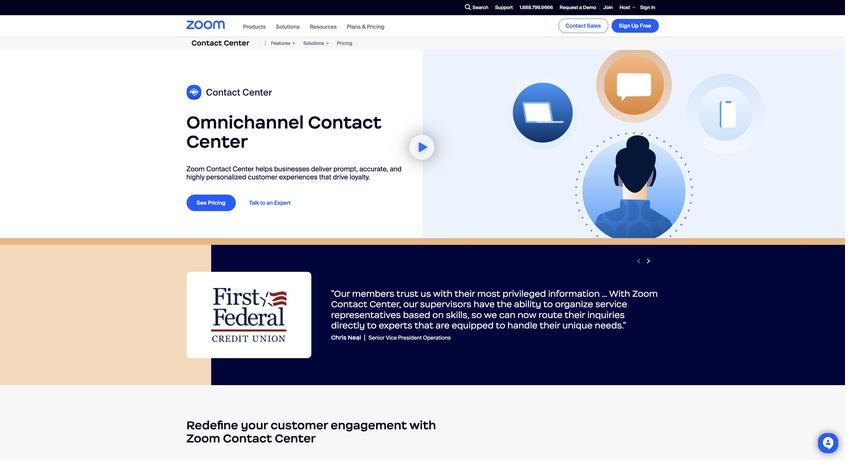Task type: locate. For each thing, give the bounding box(es) containing it.
to
[[260, 199, 265, 207], [544, 299, 553, 310], [367, 320, 377, 331], [496, 320, 506, 331]]

0 horizontal spatial pricing
[[208, 199, 225, 207]]

2 vertical spatial zoom
[[186, 431, 220, 446]]

search image
[[465, 4, 471, 10], [465, 4, 471, 10]]

1 horizontal spatial solutions button
[[303, 40, 324, 46]]

1 horizontal spatial solutions
[[303, 40, 324, 46]]

1.888.799.9666
[[520, 4, 553, 10]]

1 vertical spatial with
[[410, 418, 436, 433]]

contact inside "our members trust us with their most privileged information … with zoom contact center, our supervisors have the ability to organize service representatives based on skills, so we can now route their inquiries directly to experts that are equipped to handle their unique needs."
[[331, 299, 368, 310]]

based
[[403, 310, 430, 320]]

1 horizontal spatial pricing
[[337, 40, 352, 46]]

solutions button up features "button" on the top of page
[[276, 23, 300, 30]]

pricing right &
[[367, 23, 385, 30]]

demo
[[583, 4, 597, 10]]

in
[[651, 4, 656, 10]]

sign up free
[[619, 22, 651, 29]]

pricing
[[367, 23, 385, 30], [337, 40, 352, 46], [208, 199, 225, 207]]

that up operations
[[415, 320, 434, 331]]

redefine
[[186, 418, 238, 433]]

contact center link
[[192, 38, 249, 48]]

solutions button down the resources 'button'
[[303, 40, 324, 46]]

to left an
[[260, 199, 265, 207]]

contact inside redefine your customer engagement with zoom contact center
[[223, 431, 272, 446]]

1 vertical spatial solutions
[[303, 40, 324, 46]]

1 vertical spatial that
[[415, 320, 434, 331]]

center inside redefine your customer engagement with zoom contact center
[[275, 431, 316, 446]]

organize
[[555, 299, 593, 310]]

pricing down plans
[[337, 40, 352, 46]]

neal
[[348, 334, 361, 342]]

with inside "our members trust us with their most privileged information … with zoom contact center, our supervisors have the ability to organize service representatives based on skills, so we can now route their inquiries directly to experts that are equipped to handle their unique needs."
[[433, 289, 453, 299]]

pricing link
[[337, 40, 352, 46]]

sign in link
[[637, 0, 659, 15]]

sign left in
[[640, 4, 650, 10]]

the
[[497, 299, 512, 310]]

vice
[[386, 334, 397, 342]]

request a demo
[[560, 4, 597, 10]]

solutions down the resources 'button'
[[303, 40, 324, 46]]

solutions up features "button" on the top of page
[[276, 23, 300, 30]]

members
[[352, 289, 395, 299]]

0 horizontal spatial sign
[[619, 22, 630, 29]]

their
[[455, 289, 475, 299], [565, 310, 585, 320], [540, 320, 560, 331]]

center,
[[370, 299, 401, 310]]

solutions button
[[276, 23, 300, 30], [303, 40, 324, 46]]

with for us
[[433, 289, 453, 299]]

us
[[421, 289, 431, 299]]

support
[[495, 4, 513, 10]]

needs."
[[595, 320, 626, 331]]

handle
[[508, 320, 538, 331]]

that
[[319, 173, 331, 182], [415, 320, 434, 331]]

president
[[398, 334, 422, 342]]

request a demo link
[[557, 0, 600, 15]]

&
[[362, 23, 366, 30]]

talk to an expert link
[[249, 199, 291, 207]]

sign in
[[640, 4, 656, 10]]

with
[[609, 289, 630, 299]]

0 vertical spatial customer
[[248, 173, 278, 182]]

information
[[548, 289, 600, 299]]

plans
[[347, 23, 361, 30]]

inquiries
[[588, 310, 625, 320]]

trust
[[397, 289, 419, 299]]

solutions
[[276, 23, 300, 30], [303, 40, 324, 46]]

1 vertical spatial sign
[[619, 22, 630, 29]]

free
[[640, 22, 651, 29]]

and
[[390, 165, 402, 173]]

center
[[224, 38, 249, 48], [186, 131, 248, 153], [233, 165, 254, 173], [275, 431, 316, 446]]

pricing right see
[[208, 199, 225, 207]]

service
[[596, 299, 627, 310]]

with
[[433, 289, 453, 299], [410, 418, 436, 433]]

0 vertical spatial solutions
[[276, 23, 300, 30]]

route
[[539, 310, 563, 320]]

zoom inside "our members trust us with their most privileged information … with zoom contact center, our supervisors have the ability to organize service representatives based on skills, so we can now route their inquiries directly to experts that are equipped to handle their unique needs."
[[633, 289, 658, 299]]

redefine your customer engagement with zoom contact center
[[186, 418, 436, 446]]

0 horizontal spatial solutions
[[276, 23, 300, 30]]

plans & pricing
[[347, 23, 385, 30]]

…
[[602, 289, 607, 299]]

0 vertical spatial sign
[[640, 4, 650, 10]]

their right now
[[540, 320, 560, 331]]

0 vertical spatial zoom
[[186, 165, 205, 173]]

1 horizontal spatial sign
[[640, 4, 650, 10]]

search
[[473, 5, 489, 11]]

sales
[[587, 22, 601, 29]]

0 vertical spatial with
[[433, 289, 453, 299]]

0 horizontal spatial their
[[455, 289, 475, 299]]

"our members trust us with their most privileged information … with zoom contact center, our supervisors have the ability to organize service representatives based on skills, so we can now route their inquiries directly to experts that are equipped to handle their unique needs."
[[331, 289, 658, 331]]

customer inside the zoom contact center helps businesses deliver prompt, accurate, and highly personalized customer experiences that drive loyalty.
[[248, 173, 278, 182]]

see pricing link
[[186, 195, 236, 211]]

1 vertical spatial zoom
[[633, 289, 658, 299]]

customer
[[248, 173, 278, 182], [271, 418, 328, 433]]

1 vertical spatial customer
[[271, 418, 328, 433]]

a
[[579, 4, 582, 10]]

0 vertical spatial pricing
[[367, 23, 385, 30]]

1 horizontal spatial that
[[415, 320, 434, 331]]

zoom
[[186, 165, 205, 173], [633, 289, 658, 299], [186, 431, 220, 446]]

sign left up
[[619, 22, 630, 29]]

their up skills,
[[455, 289, 475, 299]]

their down information
[[565, 310, 585, 320]]

0 vertical spatial that
[[319, 173, 331, 182]]

0 horizontal spatial that
[[319, 173, 331, 182]]

helps
[[256, 165, 273, 173]]

2 horizontal spatial pricing
[[367, 23, 385, 30]]

contact sales link
[[559, 18, 608, 33]]

host
[[620, 4, 630, 10]]

have
[[474, 299, 495, 310]]

host button
[[617, 0, 637, 15]]

1 vertical spatial pricing
[[337, 40, 352, 46]]

None search field
[[440, 2, 463, 13]]

that left drive
[[319, 173, 331, 182]]

with inside redefine your customer engagement with zoom contact center
[[410, 418, 436, 433]]

0 horizontal spatial solutions button
[[276, 23, 300, 30]]

omnichannel
[[186, 111, 304, 133]]

can
[[499, 310, 516, 320]]

senior vice president operations
[[369, 334, 451, 342]]



Task type: describe. For each thing, give the bounding box(es) containing it.
join
[[604, 4, 613, 10]]

2 vertical spatial pricing
[[208, 199, 225, 207]]

prompt,
[[334, 165, 358, 173]]

customer inside redefine your customer engagement with zoom contact center
[[271, 418, 328, 433]]

highly
[[186, 173, 205, 182]]

loyalty.
[[350, 173, 370, 182]]

an
[[267, 199, 273, 207]]

we
[[484, 310, 497, 320]]

to down the
[[496, 320, 506, 331]]

sign for sign in
[[640, 4, 650, 10]]

personalized
[[206, 173, 246, 182]]

resources button
[[310, 23, 337, 30]]

contact inside the zoom contact center helps businesses deliver prompt, accurate, and highly personalized customer experiences that drive loyalty.
[[206, 165, 231, 173]]

1 vertical spatial solutions button
[[303, 40, 324, 46]]

supervisors
[[420, 299, 472, 310]]

representatives
[[331, 310, 401, 320]]

center inside the omnichannel contact center
[[186, 131, 248, 153]]

chris
[[331, 334, 347, 342]]

zoom logo image
[[186, 21, 225, 29]]

contact sales
[[566, 22, 601, 29]]

request
[[560, 4, 578, 10]]

with for engagement
[[410, 418, 436, 433]]

directly
[[331, 320, 365, 331]]

talk
[[249, 199, 259, 207]]

experiences
[[279, 173, 318, 182]]

to right ability
[[544, 299, 553, 310]]

businesses
[[274, 165, 310, 173]]

sign for sign up free
[[619, 22, 630, 29]]

see
[[197, 199, 207, 207]]

sign up free link
[[612, 19, 659, 33]]

zoom inside the zoom contact center helps businesses deliver prompt, accurate, and highly personalized customer experiences that drive loyalty.
[[186, 165, 205, 173]]

contact center
[[192, 38, 249, 48]]

zoom inside redefine your customer engagement with zoom contact center
[[186, 431, 220, 446]]

center inside the zoom contact center helps businesses deliver prompt, accurate, and highly personalized customer experiences that drive loyalty.
[[233, 165, 254, 173]]

products button
[[243, 23, 266, 30]]

support link
[[492, 0, 516, 15]]

experts
[[379, 320, 413, 331]]

contact inside the omnichannel contact center
[[308, 111, 382, 133]]

our
[[403, 299, 418, 310]]

expert
[[274, 199, 291, 207]]

2 horizontal spatial their
[[565, 310, 585, 320]]

accurate,
[[360, 165, 388, 173]]

to up the senior
[[367, 320, 377, 331]]

on
[[433, 310, 444, 320]]

most
[[477, 289, 501, 299]]

zoom contact center helps businesses deliver prompt, accurate, and highly personalized customer experiences that drive loyalty.
[[186, 165, 402, 182]]

resources
[[310, 23, 337, 30]]

features
[[271, 40, 291, 46]]

0 vertical spatial solutions button
[[276, 23, 300, 30]]

first federal credit union logo image
[[186, 272, 311, 358]]

that inside "our members trust us with their most privileged information … with zoom contact center, our supervisors have the ability to organize service representatives based on skills, so we can now route their inquiries directly to experts that are equipped to handle their unique needs."
[[415, 320, 434, 331]]

1.888.799.9666 link
[[516, 0, 557, 15]]

deliver
[[311, 165, 332, 173]]

ability
[[514, 299, 541, 310]]

"our
[[331, 289, 350, 299]]

products
[[243, 23, 266, 30]]

chris neal
[[331, 334, 361, 342]]

up
[[632, 22, 639, 29]]

your
[[241, 418, 268, 433]]

operations
[[423, 334, 451, 342]]

join link
[[600, 0, 617, 15]]

features button
[[271, 40, 291, 46]]

equipped
[[452, 320, 494, 331]]

see pricing
[[197, 199, 225, 207]]

senior
[[369, 334, 385, 342]]

so
[[472, 310, 482, 320]]

unique
[[563, 320, 593, 331]]

omnichannel contact center
[[186, 111, 382, 153]]

are
[[436, 320, 450, 331]]

drive
[[333, 173, 348, 182]]

engagement
[[331, 418, 407, 433]]

now
[[518, 310, 537, 320]]

plans & pricing link
[[347, 23, 385, 30]]

1 horizontal spatial their
[[540, 320, 560, 331]]

skills,
[[446, 310, 470, 320]]

that inside the zoom contact center helps businesses deliver prompt, accurate, and highly personalized customer experiences that drive loyalty.
[[319, 173, 331, 182]]

talk to an expert
[[249, 199, 291, 207]]



Task type: vqa. For each thing, say whether or not it's contained in the screenshot.
experiences
yes



